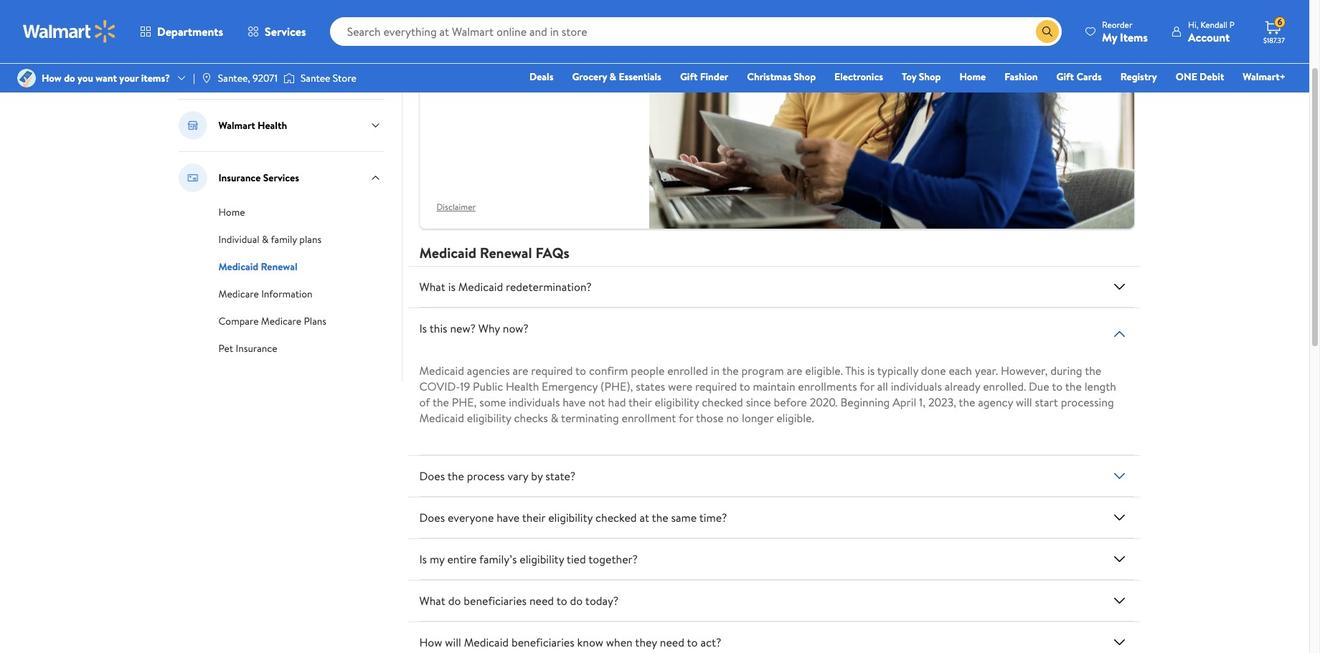 Task type: describe. For each thing, give the bounding box(es) containing it.
1 horizontal spatial for
[[860, 379, 875, 395]]

1 are from the left
[[513, 363, 529, 379]]

pharmacy image
[[178, 6, 207, 35]]

& for family
[[262, 233, 269, 247]]

grocery
[[572, 70, 607, 84]]

departments button
[[128, 14, 235, 49]]

in
[[711, 363, 720, 379]]

enrollment
[[622, 411, 676, 427]]

0 horizontal spatial health
[[258, 118, 287, 133]]

electronics
[[835, 70, 884, 84]]

search icon image
[[1042, 26, 1054, 37]]

one debit
[[1176, 70, 1225, 84]]

states
[[636, 379, 666, 395]]

does the process vary by state?
[[420, 469, 576, 485]]

people
[[631, 363, 665, 379]]

what is medicaid redetermination? image
[[1111, 279, 1129, 296]]

eligibility down public in the left of the page
[[467, 411, 512, 427]]

process inside the see how the renewal process may impact benefits.
[[542, 22, 580, 38]]

longer
[[742, 411, 774, 427]]

center
[[248, 66, 278, 80]]

those
[[696, 411, 724, 427]]

individual & family plans link
[[219, 231, 322, 247]]

you
[[78, 71, 93, 85]]

fashion
[[1005, 70, 1038, 84]]

all
[[878, 379, 888, 395]]

not
[[589, 395, 606, 411]]

registry
[[1121, 70, 1158, 84]]

$187.37
[[1264, 35, 1285, 45]]

items?
[[141, 71, 170, 85]]

compare medicare plans link
[[219, 313, 327, 329]]

1 horizontal spatial your
[[470, 70, 489, 84]]

already
[[945, 379, 981, 395]]

santee, 92071
[[218, 71, 278, 85]]

vision center image
[[178, 59, 207, 88]]

start
[[1035, 395, 1059, 411]]

done
[[921, 363, 946, 379]]

grocery & essentials
[[572, 70, 662, 84]]

is this new? why now? image
[[1111, 326, 1129, 343]]

together?
[[589, 552, 638, 568]]

grocery & essentials link
[[566, 69, 668, 85]]

of
[[420, 395, 430, 411]]

to right "due"
[[1052, 379, 1063, 395]]

typically
[[878, 363, 919, 379]]

0 horizontal spatial need
[[530, 594, 554, 610]]

length
[[1085, 379, 1117, 395]]

new?
[[450, 321, 476, 337]]

is for is this new? why now?
[[420, 321, 427, 337]]

disclaimer button
[[437, 201, 476, 213]]

what for what is medicaid redetermination?
[[420, 279, 446, 295]]

1 vertical spatial eligible.
[[777, 411, 814, 427]]

medicare information link
[[219, 286, 313, 301]]

want
[[96, 71, 117, 85]]

medicaid down the medicaid renewal faqs
[[458, 279, 503, 295]]

medicaid right the "state"
[[516, 70, 556, 84]]

0 vertical spatial insurance
[[219, 171, 261, 185]]

they
[[635, 635, 657, 651]]

1 vertical spatial insurance
[[236, 342, 277, 356]]

medicaid up of
[[420, 363, 464, 379]]

this
[[430, 321, 448, 337]]

|
[[193, 71, 195, 85]]

medicaid down disclaimer
[[420, 244, 477, 263]]

to left act?
[[687, 635, 698, 651]]

eligibility down the enrolled
[[655, 395, 699, 411]]

1,
[[920, 395, 926, 411]]

is inside the medicaid agencies are required to confirm people enrolled in the program are eligible. this is typically done each year. however, during the covid-19 public health emergency (phe), states were required to maintain enrollments for all individuals already enrolled. due to the length of the phe, some individuals have not had their eligibility checked since before 2020. beginning april 1, 2023, the agency will start processing medicaid eligibility checks & terminating enrollment for those no longer eligible.
[[868, 363, 875, 379]]

does everyone have their eligibility checked at the same time? image
[[1111, 510, 1129, 527]]

entire
[[447, 552, 477, 568]]

santee store
[[301, 71, 357, 85]]

how
[[458, 22, 478, 38]]

items
[[1120, 29, 1148, 45]]

since
[[746, 395, 771, 411]]

disclaimer
[[437, 201, 476, 213]]

why
[[479, 321, 500, 337]]

terminating
[[561, 411, 619, 427]]

by
[[531, 469, 543, 485]]

plans
[[304, 314, 327, 329]]

toy shop
[[902, 70, 941, 84]]

& for essentials
[[610, 70, 617, 84]]

my
[[430, 552, 445, 568]]

essentials
[[619, 70, 662, 84]]

gift for gift cards
[[1057, 70, 1075, 84]]

agencies
[[467, 363, 510, 379]]

hi,
[[1189, 18, 1199, 31]]

each
[[949, 363, 973, 379]]

the right during
[[1085, 363, 1102, 379]]

debit
[[1200, 70, 1225, 84]]

is for is my entire family's eligibility tied together?
[[420, 552, 427, 568]]

1 vertical spatial services
[[263, 171, 299, 185]]

does everyone have their eligibility checked at the same time?
[[420, 511, 727, 526]]

0 horizontal spatial their
[[522, 511, 546, 526]]

renewal for medicaid renewal
[[261, 260, 297, 274]]

christmas shop
[[747, 70, 816, 84]]

to left maintain
[[740, 379, 751, 395]]

& inside the medicaid agencies are required to confirm people enrolled in the program are eligible. this is typically done each year. however, during the covid-19 public health emergency (phe), states were required to maintain enrollments for all individuals already enrolled. due to the length of the phe, some individuals have not had their eligibility checked since before 2020. beginning april 1, 2023, the agency will start processing medicaid eligibility checks & terminating enrollment for those no longer eligible.
[[551, 411, 559, 427]]

health inside the medicaid agencies are required to confirm people enrolled in the program are eligible. this is typically done each year. however, during the covid-19 public health emergency (phe), states were required to maintain enrollments for all individuals already enrolled. due to the length of the phe, some individuals have not had their eligibility checked since before 2020. beginning april 1, 2023, the agency will start processing medicaid eligibility checks & terminating enrollment for those no longer eligible.
[[506, 379, 539, 395]]

to left today?
[[557, 594, 568, 610]]

0 vertical spatial is
[[448, 279, 456, 295]]

what do beneficiaries need to do today?
[[420, 594, 619, 610]]

electronics link
[[828, 69, 890, 85]]

eligibility up tied
[[549, 511, 593, 526]]

at
[[640, 511, 650, 526]]

walmart insurance services image
[[178, 164, 207, 192]]

pet insurance
[[219, 342, 277, 356]]

eligibility left tied
[[520, 552, 564, 568]]

no
[[727, 411, 739, 427]]

year.
[[975, 363, 999, 379]]

what is medicaid redetermination?
[[420, 279, 592, 295]]

walmart+ link
[[1237, 69, 1293, 85]]

0 horizontal spatial checked
[[596, 511, 637, 526]]

does the process vary by state? image
[[1111, 468, 1129, 485]]

medicaid renewal
[[219, 260, 297, 274]]

christmas
[[747, 70, 792, 84]]

when
[[606, 635, 633, 651]]

public
[[473, 379, 503, 395]]

1 vertical spatial will
[[445, 635, 461, 651]]

what for what do beneficiaries need to do today?
[[420, 594, 446, 610]]

impact
[[437, 38, 471, 54]]

does for does the process vary by state?
[[420, 469, 445, 485]]

1 vertical spatial for
[[679, 411, 694, 427]]

what do beneficiaries need to do today? image
[[1111, 593, 1129, 610]]

enrolled
[[668, 363, 708, 379]]

fashion link
[[999, 69, 1045, 85]]

1 vertical spatial process
[[467, 469, 505, 485]]

0 horizontal spatial have
[[497, 511, 520, 526]]

does for does everyone have their eligibility checked at the same time?
[[420, 511, 445, 526]]

vision
[[219, 66, 246, 80]]

renewal for medicaid renewal faqs
[[480, 244, 532, 263]]

medicaid agencies are required to confirm people enrolled in the program are eligible. this is typically done each year. however, during the covid-19 public health emergency (phe), states were required to maintain enrollments for all individuals already enrolled. due to the length of the phe, some individuals have not had their eligibility checked since before 2020. beginning april 1, 2023, the agency will start processing medicaid eligibility checks & terminating enrollment for those no longer eligible.
[[420, 363, 1117, 427]]

today?
[[586, 594, 619, 610]]

0 vertical spatial home link
[[954, 69, 993, 85]]

toy
[[902, 70, 917, 84]]

kendall
[[1201, 18, 1228, 31]]

walmart health image
[[178, 111, 207, 140]]

0 vertical spatial eligible.
[[806, 363, 843, 379]]

state?
[[546, 469, 576, 485]]

Search search field
[[330, 17, 1062, 46]]

how for how will medicaid beneficiaries know when they need to act?
[[420, 635, 442, 651]]

shop for christmas shop
[[794, 70, 816, 84]]

1 horizontal spatial home
[[960, 70, 986, 84]]



Task type: vqa. For each thing, say whether or not it's contained in the screenshot.
maintain
yes



Task type: locate. For each thing, give the bounding box(es) containing it.
medicaid down what do beneficiaries need to do today?
[[464, 635, 509, 651]]

1 gift from the left
[[680, 70, 698, 84]]

1 horizontal spatial renewal
[[480, 244, 532, 263]]

0 horizontal spatial &
[[262, 233, 269, 247]]

need
[[530, 594, 554, 610], [660, 635, 685, 651]]

do left "you"
[[64, 71, 75, 85]]

process
[[542, 22, 580, 38], [467, 469, 505, 485]]

are right agencies
[[513, 363, 529, 379]]

1 horizontal spatial medicare
[[261, 314, 302, 329]]

gift left cards
[[1057, 70, 1075, 84]]

1 horizontal spatial required
[[695, 379, 737, 395]]

to left confirm
[[576, 363, 586, 379]]

vision center
[[219, 66, 278, 80]]

act?
[[701, 635, 722, 651]]

(phe),
[[601, 379, 633, 395]]

0 horizontal spatial home link
[[219, 204, 245, 220]]

their down by at left bottom
[[522, 511, 546, 526]]

required up checks
[[531, 363, 573, 379]]

do for how
[[64, 71, 75, 85]]

1 what from the top
[[420, 279, 446, 295]]

medicaid renewal link
[[219, 258, 297, 274]]

1 vertical spatial home
[[219, 205, 245, 220]]

processing
[[1061, 395, 1114, 411]]

agency down year.
[[978, 395, 1014, 411]]

Walmart Site-Wide search field
[[330, 17, 1062, 46]]

0 horizontal spatial  image
[[201, 72, 212, 84]]

the right of
[[433, 395, 449, 411]]

services down walmart health
[[263, 171, 299, 185]]

 image right |
[[201, 72, 212, 84]]

0 vertical spatial medicare
[[219, 287, 259, 301]]

do for what
[[448, 594, 461, 610]]

92071
[[253, 71, 278, 85]]

process left vary
[[467, 469, 505, 485]]

2 vertical spatial &
[[551, 411, 559, 427]]

is left my
[[420, 552, 427, 568]]

had
[[608, 395, 626, 411]]

1 horizontal spatial will
[[1016, 395, 1033, 411]]

1 vertical spatial checked
[[596, 511, 637, 526]]

agency right deals
[[559, 70, 590, 84]]

0 vertical spatial home
[[960, 70, 986, 84]]

how for how do you want your items?
[[42, 71, 62, 85]]

1 does from the top
[[420, 469, 445, 485]]

0 horizontal spatial agency
[[559, 70, 590, 84]]

medicare up compare
[[219, 287, 259, 301]]

home link up individual
[[219, 204, 245, 220]]

medicare inside 'link'
[[219, 287, 259, 301]]

covid-
[[420, 379, 460, 395]]

for left all
[[860, 379, 875, 395]]

health right the walmart
[[258, 118, 287, 133]]

walmart+
[[1243, 70, 1286, 84]]

maintain
[[753, 379, 796, 395]]

1 vertical spatial home link
[[219, 204, 245, 220]]

0 vertical spatial how
[[42, 71, 62, 85]]

the right in
[[723, 363, 739, 379]]

however,
[[1001, 363, 1048, 379]]

have left not
[[563, 395, 586, 411]]

1 horizontal spatial how
[[420, 635, 442, 651]]

1 horizontal spatial is
[[868, 363, 875, 379]]

& right grocery
[[610, 70, 617, 84]]

is up new?
[[448, 279, 456, 295]]

christmas shop link
[[741, 69, 823, 85]]

gift for gift finder
[[680, 70, 698, 84]]

know
[[577, 635, 604, 651]]

gift cards link
[[1050, 69, 1109, 85]]

cards
[[1077, 70, 1102, 84]]

0 vertical spatial health
[[258, 118, 287, 133]]

their inside the medicaid agencies are required to confirm people enrolled in the program are eligible. this is typically done each year. however, during the covid-19 public health emergency (phe), states were required to maintain enrollments for all individuals already enrolled. due to the length of the phe, some individuals have not had their eligibility checked since before 2020. beginning april 1, 2023, the agency will start processing medicaid eligibility checks & terminating enrollment for those no longer eligible.
[[629, 395, 652, 411]]

0 horizontal spatial do
[[64, 71, 75, 85]]

1 vertical spatial need
[[660, 635, 685, 651]]

to
[[576, 363, 586, 379], [740, 379, 751, 395], [1052, 379, 1063, 395], [557, 594, 568, 610], [687, 635, 698, 651]]

medicaid renewal faqs
[[420, 244, 570, 263]]

agency
[[559, 70, 590, 84], [978, 395, 1014, 411]]

have right everyone
[[497, 511, 520, 526]]

agency inside the medicaid agencies are required to confirm people enrolled in the program are eligible. this is typically done each year. however, during the covid-19 public health emergency (phe), states were required to maintain enrollments for all individuals already enrolled. due to the length of the phe, some individuals have not had their eligibility checked since before 2020. beginning april 1, 2023, the agency will start processing medicaid eligibility checks & terminating enrollment for those no longer eligible.
[[978, 395, 1014, 411]]

tied
[[567, 552, 586, 568]]

family
[[271, 233, 297, 247]]

19
[[460, 379, 470, 395]]

enrolled.
[[983, 379, 1027, 395]]

what up this
[[420, 279, 446, 295]]

0 vertical spatial need
[[530, 594, 554, 610]]

beneficiaries down family's
[[464, 594, 527, 610]]

1 vertical spatial is
[[420, 552, 427, 568]]

reorder my items
[[1103, 18, 1148, 45]]

 image for santee store
[[283, 71, 295, 85]]

1 horizontal spatial checked
[[702, 395, 743, 411]]

0 vertical spatial is
[[420, 321, 427, 337]]

checked down in
[[702, 395, 743, 411]]

your right the find
[[470, 70, 489, 84]]

shop right the christmas
[[794, 70, 816, 84]]

checked inside the medicaid agencies are required to confirm people enrolled in the program are eligible. this is typically done each year. however, during the covid-19 public health emergency (phe), states were required to maintain enrollments for all individuals already enrolled. due to the length of the phe, some individuals have not had their eligibility checked since before 2020. beginning april 1, 2023, the agency will start processing medicaid eligibility checks & terminating enrollment for those no longer eligible.
[[702, 395, 743, 411]]

the right at
[[652, 511, 669, 526]]

0 horizontal spatial shop
[[794, 70, 816, 84]]

beneficiaries left know at left bottom
[[512, 635, 575, 651]]

enrollments
[[798, 379, 857, 395]]

 image right 92071
[[283, 71, 295, 85]]

is left this
[[420, 321, 427, 337]]

0 vertical spatial checked
[[702, 395, 743, 411]]

0 horizontal spatial medicare
[[219, 287, 259, 301]]

1 shop from the left
[[794, 70, 816, 84]]

the left length
[[1066, 379, 1082, 395]]

the up everyone
[[448, 469, 464, 485]]

find your state medicaid agency
[[448, 70, 590, 84]]

need down is my entire family's eligibility tied together? on the bottom of the page
[[530, 594, 554, 610]]

will inside the medicaid agencies are required to confirm people enrolled in the program are eligible. this is typically done each year. however, during the covid-19 public health emergency (phe), states were required to maintain enrollments for all individuals already enrolled. due to the length of the phe, some individuals have not had their eligibility checked since before 2020. beginning april 1, 2023, the agency will start processing medicaid eligibility checks & terminating enrollment for those no longer eligible.
[[1016, 395, 1033, 411]]

0 horizontal spatial individuals
[[509, 395, 560, 411]]

1 vertical spatial medicare
[[261, 314, 302, 329]]

the right how at the top left of the page
[[481, 22, 497, 38]]

the
[[481, 22, 497, 38], [723, 363, 739, 379], [1085, 363, 1102, 379], [1066, 379, 1082, 395], [433, 395, 449, 411], [959, 395, 976, 411], [448, 469, 464, 485], [652, 511, 669, 526]]

services
[[265, 24, 306, 39], [263, 171, 299, 185]]

 image
[[283, 71, 295, 85], [201, 72, 212, 84]]

services inside dropdown button
[[265, 24, 306, 39]]

do left today?
[[570, 594, 583, 610]]

renewal up what is medicaid redetermination?
[[480, 244, 532, 263]]

your right want
[[119, 71, 139, 85]]

&
[[610, 70, 617, 84], [262, 233, 269, 247], [551, 411, 559, 427]]

gift left finder
[[680, 70, 698, 84]]

2 is from the top
[[420, 552, 427, 568]]

eligible. right "longer"
[[777, 411, 814, 427]]

2 are from the left
[[787, 363, 803, 379]]

& inside 'link'
[[262, 233, 269, 247]]

0 horizontal spatial your
[[119, 71, 139, 85]]

gift cards
[[1057, 70, 1102, 84]]

1 is from the top
[[420, 321, 427, 337]]

2023,
[[929, 395, 957, 411]]

pet insurance link
[[219, 340, 277, 356]]

compare medicare plans
[[219, 314, 327, 329]]

how will medicaid beneficiaries know when they need to act? image
[[1111, 635, 1129, 652]]

0 vertical spatial &
[[610, 70, 617, 84]]

1 vertical spatial agency
[[978, 395, 1014, 411]]

program
[[742, 363, 784, 379]]

0 horizontal spatial process
[[467, 469, 505, 485]]

0 horizontal spatial will
[[445, 635, 461, 651]]

health up checks
[[506, 379, 539, 395]]

insurance services
[[219, 171, 299, 185]]

is
[[420, 321, 427, 337], [420, 552, 427, 568]]

insurance right the pet
[[236, 342, 277, 356]]

0 horizontal spatial is
[[448, 279, 456, 295]]

checks
[[514, 411, 548, 427]]

home up individual
[[219, 205, 245, 220]]

1 vertical spatial have
[[497, 511, 520, 526]]

this
[[846, 363, 865, 379]]

medicare
[[219, 287, 259, 301], [261, 314, 302, 329]]

family's
[[479, 552, 517, 568]]

were
[[668, 379, 693, 395]]

insurance right walmart insurance services image
[[219, 171, 261, 185]]

1 vertical spatial &
[[262, 233, 269, 247]]

checked left at
[[596, 511, 637, 526]]

do
[[64, 71, 75, 85], [448, 594, 461, 610], [570, 594, 583, 610]]

1 horizontal spatial individuals
[[891, 379, 942, 395]]

eligibility
[[655, 395, 699, 411], [467, 411, 512, 427], [549, 511, 593, 526], [520, 552, 564, 568]]

time?
[[700, 511, 727, 526]]

walmart health
[[219, 118, 287, 133]]

0 vertical spatial beneficiaries
[[464, 594, 527, 610]]

 image for santee, 92071
[[201, 72, 212, 84]]

0 vertical spatial their
[[629, 395, 652, 411]]

1 vertical spatial what
[[420, 594, 446, 610]]

may
[[582, 22, 603, 38]]

the inside the see how the renewal process may impact benefits.
[[481, 22, 497, 38]]

1 horizontal spatial are
[[787, 363, 803, 379]]

shop right toy
[[919, 70, 941, 84]]

1 vertical spatial is
[[868, 363, 875, 379]]

does
[[420, 469, 445, 485], [420, 511, 445, 526]]

1 horizontal spatial have
[[563, 395, 586, 411]]

walmart
[[219, 118, 255, 133]]

vary
[[508, 469, 529, 485]]

0 vertical spatial services
[[265, 24, 306, 39]]

0 horizontal spatial required
[[531, 363, 573, 379]]

are up before
[[787, 363, 803, 379]]

& left family
[[262, 233, 269, 247]]

have inside the medicaid agencies are required to confirm people enrolled in the program are eligible. this is typically done each year. however, during the covid-19 public health emergency (phe), states were required to maintain enrollments for all individuals already enrolled. due to the length of the phe, some individuals have not had their eligibility checked since before 2020. beginning april 1, 2023, the agency will start processing medicaid eligibility checks & terminating enrollment for those no longer eligible.
[[563, 395, 586, 411]]

1 horizontal spatial their
[[629, 395, 652, 411]]

2020.
[[810, 395, 838, 411]]

shop for toy shop
[[919, 70, 941, 84]]

0 vertical spatial have
[[563, 395, 586, 411]]

0 vertical spatial for
[[860, 379, 875, 395]]

0 vertical spatial will
[[1016, 395, 1033, 411]]

compare
[[219, 314, 259, 329]]

eligible. left this
[[806, 363, 843, 379]]

phe,
[[452, 395, 477, 411]]

services button
[[235, 14, 318, 49]]

1 horizontal spatial do
[[448, 594, 461, 610]]

insurance
[[219, 171, 261, 185], [236, 342, 277, 356]]

2 what from the top
[[420, 594, 446, 610]]

2 horizontal spatial &
[[610, 70, 617, 84]]

pet
[[219, 342, 233, 356]]

for left those
[[679, 411, 694, 427]]

do down entire
[[448, 594, 461, 610]]

 image
[[17, 69, 36, 88]]

1 horizontal spatial need
[[660, 635, 685, 651]]

some
[[480, 395, 506, 411]]

beneficiaries
[[464, 594, 527, 610], [512, 635, 575, 651]]

1 horizontal spatial &
[[551, 411, 559, 427]]

services right pharmacy
[[265, 24, 306, 39]]

see
[[437, 22, 455, 38]]

is my entire family's eligibility tied together? image
[[1111, 551, 1129, 569]]

the right 2023,
[[959, 395, 976, 411]]

what down my
[[420, 594, 446, 610]]

medicaid down covid- in the bottom left of the page
[[420, 411, 464, 427]]

reorder
[[1103, 18, 1133, 31]]

6 $187.37
[[1264, 16, 1285, 45]]

1 vertical spatial health
[[506, 379, 539, 395]]

required up those
[[695, 379, 737, 395]]

confirm
[[589, 363, 628, 379]]

is right this
[[868, 363, 875, 379]]

1 horizontal spatial home link
[[954, 69, 993, 85]]

0 vertical spatial process
[[542, 22, 580, 38]]

medicare down information
[[261, 314, 302, 329]]

medicaid down individual
[[219, 260, 259, 274]]

store
[[333, 71, 357, 85]]

2 does from the top
[[420, 511, 445, 526]]

now?
[[503, 321, 529, 337]]

finder
[[700, 70, 729, 84]]

shop
[[794, 70, 816, 84], [919, 70, 941, 84]]

0 horizontal spatial for
[[679, 411, 694, 427]]

2 shop from the left
[[919, 70, 941, 84]]

their right had
[[629, 395, 652, 411]]

one
[[1176, 70, 1198, 84]]

0 vertical spatial does
[[420, 469, 445, 485]]

need right they
[[660, 635, 685, 651]]

1 vertical spatial does
[[420, 511, 445, 526]]

0 horizontal spatial are
[[513, 363, 529, 379]]

emergency
[[542, 379, 598, 395]]

april
[[893, 395, 917, 411]]

1 horizontal spatial health
[[506, 379, 539, 395]]

2 horizontal spatial do
[[570, 594, 583, 610]]

deals link
[[523, 69, 560, 85]]

1 horizontal spatial agency
[[978, 395, 1014, 411]]

0 horizontal spatial gift
[[680, 70, 698, 84]]

1 horizontal spatial gift
[[1057, 70, 1075, 84]]

1 vertical spatial beneficiaries
[[512, 635, 575, 651]]

1 vertical spatial how
[[420, 635, 442, 651]]

1 horizontal spatial process
[[542, 22, 580, 38]]

home left fashion
[[960, 70, 986, 84]]

0 horizontal spatial home
[[219, 205, 245, 220]]

what
[[420, 279, 446, 295], [420, 594, 446, 610]]

2 gift from the left
[[1057, 70, 1075, 84]]

for
[[860, 379, 875, 395], [679, 411, 694, 427]]

0 horizontal spatial renewal
[[261, 260, 297, 274]]

process left may
[[542, 22, 580, 38]]

during
[[1051, 363, 1083, 379]]

1 vertical spatial their
[[522, 511, 546, 526]]

departments
[[157, 24, 223, 39]]

0 horizontal spatial how
[[42, 71, 62, 85]]

0 vertical spatial what
[[420, 279, 446, 295]]

walmart image
[[23, 20, 116, 43]]

home link left fashion
[[954, 69, 993, 85]]

1 horizontal spatial shop
[[919, 70, 941, 84]]

0 vertical spatial agency
[[559, 70, 590, 84]]

renewal inside the medicaid renewal link
[[261, 260, 297, 274]]

medicaid
[[516, 70, 556, 84], [420, 244, 477, 263], [219, 260, 259, 274], [458, 279, 503, 295], [420, 363, 464, 379], [420, 411, 464, 427], [464, 635, 509, 651]]

renewal down family
[[261, 260, 297, 274]]

1 horizontal spatial  image
[[283, 71, 295, 85]]

& right checks
[[551, 411, 559, 427]]



